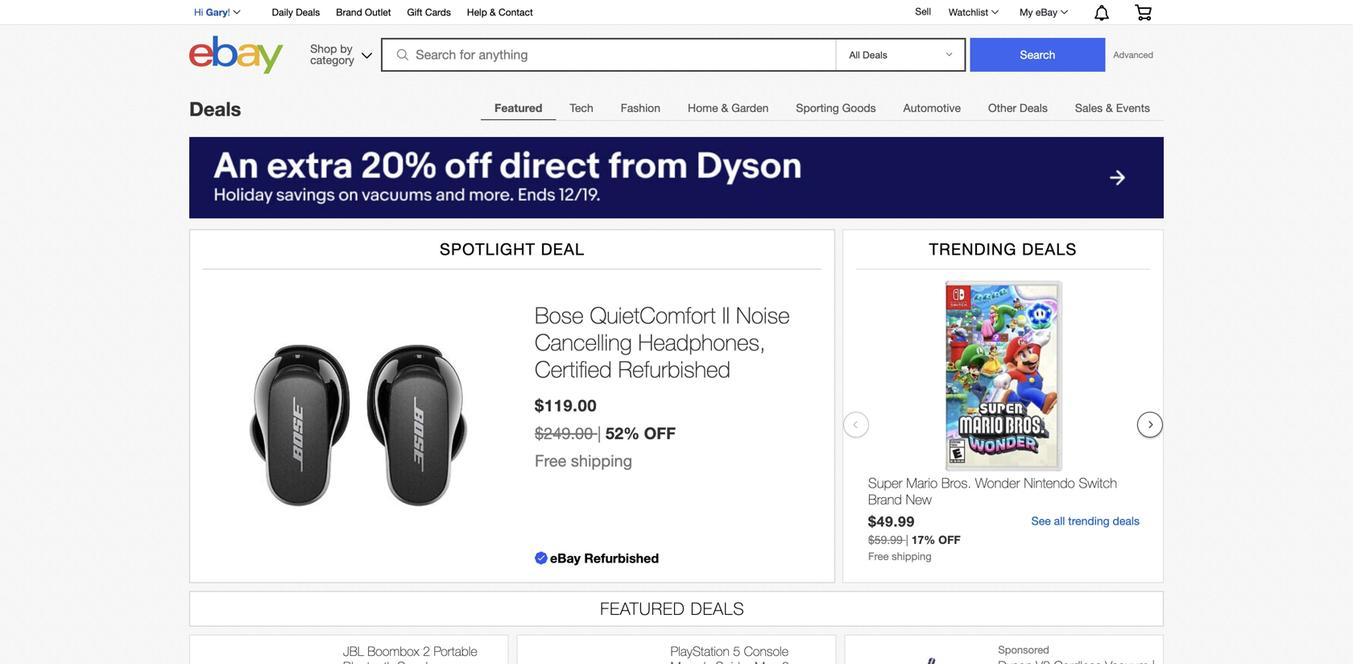 Task type: locate. For each thing, give the bounding box(es) containing it.
1 horizontal spatial off
[[939, 533, 961, 546]]

see
[[1032, 514, 1052, 527]]

0 vertical spatial featured
[[495, 101, 543, 114]]

sponsored
[[999, 643, 1050, 656]]

| for 17%
[[906, 533, 909, 546]]

menu bar
[[481, 91, 1165, 124]]

1 horizontal spatial ebay
[[1036, 6, 1058, 18]]

& right home
[[722, 101, 729, 114]]

spotlight deal
[[440, 240, 585, 259]]

brand left "outlet" at the top of the page
[[336, 6, 362, 18]]

events
[[1117, 101, 1151, 114]]

sales & events link
[[1062, 92, 1165, 124]]

outlet
[[365, 6, 391, 18]]

tab list
[[481, 91, 1165, 124]]

featured deals
[[601, 598, 745, 618]]

!
[[228, 6, 230, 18]]

gary
[[206, 6, 228, 18]]

1 vertical spatial shipping
[[892, 550, 932, 563]]

1 vertical spatial |
[[906, 533, 909, 546]]

garden
[[732, 101, 769, 114]]

free inside $59.99 | 17% off free shipping
[[869, 550, 889, 563]]

1 vertical spatial free
[[869, 550, 889, 563]]

0 horizontal spatial |
[[598, 424, 601, 443]]

trending
[[930, 240, 1017, 259]]

sporting goods link
[[783, 92, 890, 124]]

new
[[906, 491, 932, 507]]

0 vertical spatial refurbished
[[619, 356, 731, 382]]

52%
[[606, 424, 640, 443]]

my ebay link
[[1011, 2, 1076, 22]]

refurbished inside bose quietcomfort ii noise cancelling headphones, certified refurbished
[[619, 356, 731, 382]]

featured inside featured link
[[495, 101, 543, 114]]

0 horizontal spatial shipping
[[571, 451, 633, 470]]

tech link
[[556, 92, 607, 124]]

& right help at the top
[[490, 6, 496, 18]]

home & garden link
[[675, 92, 783, 124]]

1 horizontal spatial |
[[906, 533, 909, 546]]

off right 52%
[[644, 424, 676, 443]]

other deals link
[[975, 92, 1062, 124]]

1 vertical spatial ebay
[[550, 550, 581, 566]]

sales
[[1076, 101, 1103, 114]]

deals
[[296, 6, 320, 18], [189, 97, 241, 120], [1020, 101, 1048, 114], [1023, 240, 1078, 259], [691, 598, 745, 618]]

off inside $59.99 | 17% off free shipping
[[939, 533, 961, 546]]

bluetooth
[[343, 659, 394, 664]]

1 vertical spatial brand
[[869, 491, 902, 507]]

ebay
[[1036, 6, 1058, 18], [550, 550, 581, 566]]

0 vertical spatial |
[[598, 424, 601, 443]]

wonder
[[976, 475, 1021, 491]]

noise
[[737, 302, 790, 328]]

& for home
[[722, 101, 729, 114]]

1 vertical spatial off
[[939, 533, 961, 546]]

other
[[989, 101, 1017, 114]]

brand outlet
[[336, 6, 391, 18]]

shipping down the $249.00 | 52% off
[[571, 451, 633, 470]]

sell
[[916, 6, 932, 17]]

see all trending deals link
[[1032, 514, 1140, 528]]

| left the 17%
[[906, 533, 909, 546]]

1 horizontal spatial &
[[722, 101, 729, 114]]

& for sales
[[1106, 101, 1114, 114]]

super mario bros. wonder  nintendo switch brand new link
[[869, 475, 1140, 511]]

0 horizontal spatial featured
[[495, 101, 543, 114]]

deals for trending deals
[[1023, 240, 1078, 259]]

bose
[[535, 302, 584, 328]]

an extra 20% off direct from dyson holiday savings on vacuums and more. ends 12/19. image
[[189, 137, 1165, 218]]

0 vertical spatial off
[[644, 424, 676, 443]]

shipping down the 17%
[[892, 550, 932, 563]]

0 horizontal spatial off
[[644, 424, 676, 443]]

None submit
[[971, 38, 1106, 72]]

contact
[[499, 6, 533, 18]]

| inside the $249.00 | 52% off
[[598, 424, 601, 443]]

deals inside "account" navigation
[[296, 6, 320, 18]]

| left 52%
[[598, 424, 601, 443]]

0 vertical spatial shipping
[[571, 451, 633, 470]]

playstation
[[671, 643, 730, 659]]

& right sales
[[1106, 101, 1114, 114]]

goods
[[843, 101, 877, 114]]

& inside "account" navigation
[[490, 6, 496, 18]]

featured
[[495, 101, 543, 114], [601, 598, 686, 618]]

featured left tech
[[495, 101, 543, 114]]

0 vertical spatial brand
[[336, 6, 362, 18]]

0 vertical spatial ebay
[[1036, 6, 1058, 18]]

bros.
[[942, 475, 972, 491]]

ebay refurbished
[[550, 550, 659, 566]]

1 horizontal spatial featured
[[601, 598, 686, 618]]

daily deals link
[[272, 4, 320, 22]]

& inside 'link'
[[722, 101, 729, 114]]

2 horizontal spatial &
[[1106, 101, 1114, 114]]

| inside $59.99 | 17% off free shipping
[[906, 533, 909, 546]]

hi gary !
[[194, 6, 230, 18]]

|
[[598, 424, 601, 443], [906, 533, 909, 546]]

advanced
[[1114, 50, 1154, 60]]

off right the 17%
[[939, 533, 961, 546]]

1 horizontal spatial free
[[869, 550, 889, 563]]

automotive link
[[890, 92, 975, 124]]

free down $249.00
[[535, 451, 567, 470]]

&
[[490, 6, 496, 18], [722, 101, 729, 114], [1106, 101, 1114, 114]]

boombox
[[368, 643, 420, 659]]

1 horizontal spatial shipping
[[892, 550, 932, 563]]

free down $59.99
[[869, 550, 889, 563]]

1 horizontal spatial brand
[[869, 491, 902, 507]]

brand
[[336, 6, 362, 18], [869, 491, 902, 507]]

trending
[[1069, 514, 1110, 527]]

0 horizontal spatial brand
[[336, 6, 362, 18]]

off
[[644, 424, 676, 443], [939, 533, 961, 546]]

shipping
[[571, 451, 633, 470], [892, 550, 932, 563]]

0 horizontal spatial free
[[535, 451, 567, 470]]

brand down super
[[869, 491, 902, 507]]

certified
[[535, 356, 612, 382]]

free shipping
[[535, 451, 633, 470]]

console
[[744, 643, 789, 659]]

featured down ebay refurbished
[[601, 598, 686, 618]]

1 vertical spatial featured
[[601, 598, 686, 618]]

brand inside "brand outlet" link
[[336, 6, 362, 18]]

my ebay
[[1020, 6, 1058, 18]]

speaker
[[398, 659, 442, 664]]

fashion
[[621, 101, 661, 114]]

shop by category
[[310, 42, 355, 66]]

featured link
[[481, 92, 556, 124]]

refurbished
[[619, 356, 731, 382], [585, 550, 659, 566]]

shop
[[310, 42, 337, 55]]

0 horizontal spatial &
[[490, 6, 496, 18]]

refurbished up featured deals
[[585, 550, 659, 566]]

refurbished down headphones,
[[619, 356, 731, 382]]

see all trending deals
[[1032, 514, 1140, 527]]



Task type: describe. For each thing, give the bounding box(es) containing it.
& for help
[[490, 6, 496, 18]]

help & contact link
[[467, 4, 533, 22]]

sell link
[[909, 6, 939, 17]]

help & contact
[[467, 6, 533, 18]]

none submit inside shop by category banner
[[971, 38, 1106, 72]]

deal
[[541, 240, 585, 259]]

home
[[688, 101, 719, 114]]

2
[[423, 643, 430, 659]]

deals for daily deals
[[296, 6, 320, 18]]

playstation 5 console marvels spider-man 
[[671, 643, 790, 664]]

$119.00
[[535, 396, 597, 415]]

jbl boombox 2 portable bluetooth speaker
[[343, 643, 478, 664]]

account navigation
[[185, 0, 1165, 25]]

17%
[[912, 533, 936, 546]]

1 vertical spatial refurbished
[[585, 550, 659, 566]]

tech
[[570, 101, 594, 114]]

shop by category button
[[303, 36, 376, 71]]

0 horizontal spatial ebay
[[550, 550, 581, 566]]

automotive
[[904, 101, 961, 114]]

super
[[869, 475, 903, 491]]

playstation 5 console marvels spider-man link
[[671, 643, 828, 664]]

quietcomfort
[[590, 302, 716, 328]]

mario
[[907, 475, 938, 491]]

fashion link
[[607, 92, 675, 124]]

nintendo
[[1024, 475, 1076, 491]]

bose quietcomfort ii noise cancelling headphones, certified refurbished link
[[535, 302, 819, 383]]

cancelling
[[535, 329, 632, 355]]

$249.00
[[535, 424, 593, 443]]

all
[[1055, 514, 1066, 527]]

shop by category banner
[[185, 0, 1165, 78]]

cards
[[425, 6, 451, 18]]

deals link
[[189, 97, 241, 120]]

tab list containing featured
[[481, 91, 1165, 124]]

$59.99
[[869, 533, 903, 546]]

gift cards
[[407, 6, 451, 18]]

ii
[[723, 302, 730, 328]]

jbl boombox 2 portable bluetooth speaker link
[[343, 643, 500, 664]]

$59.99 | 17% off free shipping
[[869, 533, 961, 563]]

daily deals
[[272, 6, 320, 18]]

sales & events
[[1076, 101, 1151, 114]]

featured for featured deals
[[601, 598, 686, 618]]

portable
[[434, 643, 478, 659]]

$249.00 | 52% off
[[535, 424, 676, 443]]

other deals
[[989, 101, 1048, 114]]

$49.99
[[869, 513, 916, 530]]

marvels
[[671, 659, 712, 664]]

sporting goods
[[797, 101, 877, 114]]

off for 52%
[[644, 424, 676, 443]]

| for 52%
[[598, 424, 601, 443]]

by
[[340, 42, 353, 55]]

headphones,
[[639, 329, 766, 355]]

help
[[467, 6, 487, 18]]

jbl
[[343, 643, 364, 659]]

sporting
[[797, 101, 840, 114]]

home & garden
[[688, 101, 769, 114]]

ebay inside "account" navigation
[[1036, 6, 1058, 18]]

spotlight
[[440, 240, 536, 259]]

advanced link
[[1106, 39, 1162, 71]]

watchlist link
[[940, 2, 1007, 22]]

hi
[[194, 6, 203, 18]]

brand outlet link
[[336, 4, 391, 22]]

daily
[[272, 6, 293, 18]]

man
[[755, 659, 779, 664]]

deals for featured deals
[[691, 598, 745, 618]]

0 vertical spatial free
[[535, 451, 567, 470]]

super mario bros. wonder  nintendo switch brand new
[[869, 475, 1118, 507]]

menu bar containing featured
[[481, 91, 1165, 124]]

my
[[1020, 6, 1034, 18]]

5
[[734, 643, 741, 659]]

bose quietcomfort ii noise cancelling headphones, certified refurbished
[[535, 302, 790, 382]]

spider-
[[716, 659, 755, 664]]

gift
[[407, 6, 423, 18]]

brand inside super mario bros. wonder  nintendo switch brand new
[[869, 491, 902, 507]]

watchlist
[[949, 6, 989, 18]]

switch
[[1079, 475, 1118, 491]]

gift cards link
[[407, 4, 451, 22]]

off for 17%
[[939, 533, 961, 546]]

Search for anything text field
[[384, 39, 833, 70]]

your shopping cart image
[[1135, 4, 1153, 20]]

trending deals
[[930, 240, 1078, 259]]

shipping inside $59.99 | 17% off free shipping
[[892, 550, 932, 563]]

deals for other deals
[[1020, 101, 1048, 114]]

featured for featured
[[495, 101, 543, 114]]



Task type: vqa. For each thing, say whether or not it's contained in the screenshot.
Spotlight
yes



